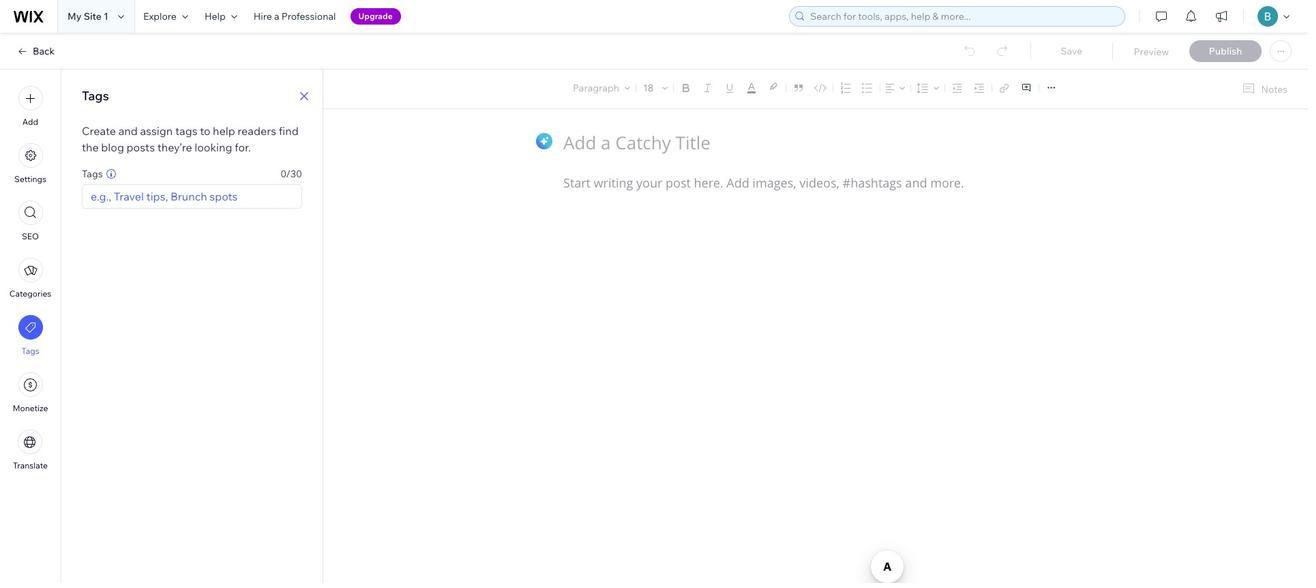 Task type: vqa. For each thing, say whether or not it's contained in the screenshot.
the assign
yes



Task type: describe. For each thing, give the bounding box(es) containing it.
back button
[[16, 45, 55, 57]]

monetize button
[[13, 373, 48, 413]]

paragraph
[[573, 82, 619, 94]]

tags inside button
[[21, 346, 39, 356]]

find
[[279, 124, 299, 138]]

settings
[[14, 174, 46, 184]]

tags button
[[18, 315, 43, 356]]

the
[[82, 141, 99, 154]]

monetize
[[13, 403, 48, 413]]

seo
[[22, 231, 39, 242]]

add
[[22, 117, 38, 127]]

brunch
[[171, 190, 207, 203]]

readers
[[238, 124, 276, 138]]

they're
[[157, 141, 192, 154]]

back
[[33, 45, 55, 57]]

settings button
[[14, 143, 46, 184]]

add button
[[18, 86, 43, 127]]

hire a professional
[[254, 10, 336, 23]]

1 vertical spatial tags
[[82, 168, 103, 180]]

0 vertical spatial tags
[[82, 88, 109, 104]]

menu containing add
[[0, 78, 61, 479]]

notes
[[1262, 83, 1288, 95]]

professional
[[282, 10, 336, 23]]

a
[[274, 10, 279, 23]]

posts
[[127, 141, 155, 154]]

Search for tools, apps, help & more... field
[[806, 7, 1121, 26]]

categories button
[[9, 258, 51, 299]]

help
[[213, 124, 235, 138]]

to
[[200, 124, 211, 138]]

assign
[[140, 124, 173, 138]]

paragraph button
[[570, 78, 633, 98]]

spots
[[210, 190, 238, 203]]

for.
[[235, 141, 251, 154]]

0 / 30
[[281, 168, 302, 180]]

explore
[[143, 10, 177, 23]]



Task type: locate. For each thing, give the bounding box(es) containing it.
tags up the e.g.,
[[82, 168, 103, 180]]

travel
[[114, 190, 144, 203]]

e.g., travel tips, brunch spots
[[91, 190, 238, 203]]

create
[[82, 124, 116, 138]]

menu
[[0, 78, 61, 479]]

30
[[291, 168, 302, 180]]

notes button
[[1237, 80, 1292, 98]]

tips,
[[146, 190, 168, 203]]

/
[[286, 168, 291, 180]]

and
[[118, 124, 138, 138]]

blog
[[101, 141, 124, 154]]

hire a professional link
[[245, 0, 344, 33]]

translate
[[13, 461, 48, 471]]

upgrade button
[[350, 8, 401, 25]]

my
[[68, 10, 82, 23]]

tags up the create at the left top
[[82, 88, 109, 104]]

tags
[[82, 88, 109, 104], [82, 168, 103, 180], [21, 346, 39, 356]]

1
[[104, 10, 108, 23]]

help
[[205, 10, 226, 23]]

Add a Catchy Title text field
[[564, 131, 1054, 155]]

upgrade
[[359, 11, 393, 21]]

tags
[[175, 124, 198, 138]]

e.g., travel tips, brunch spots button
[[91, 188, 238, 205]]

categories
[[9, 289, 51, 299]]

0
[[281, 168, 286, 180]]

seo button
[[18, 201, 43, 242]]

looking
[[195, 141, 232, 154]]

e.g.,
[[91, 190, 111, 203]]

create and assign tags to help readers find the blog posts they're looking for.
[[82, 124, 299, 154]]

hire
[[254, 10, 272, 23]]

site
[[84, 10, 102, 23]]

help button
[[196, 0, 245, 33]]

translate button
[[13, 430, 48, 471]]

Tags field
[[242, 185, 297, 208]]

my site 1
[[68, 10, 108, 23]]

tags up monetize button in the bottom left of the page
[[21, 346, 39, 356]]

2 vertical spatial tags
[[21, 346, 39, 356]]



